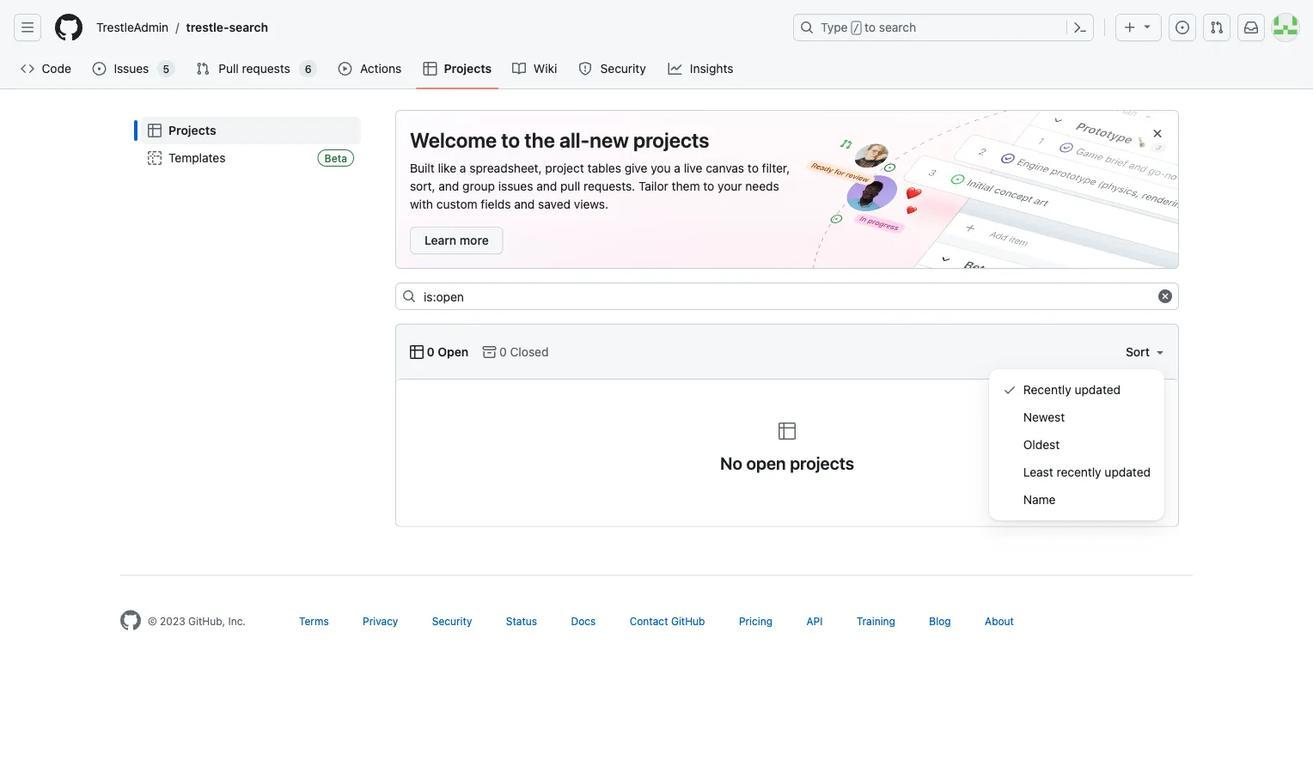 Task type: vqa. For each thing, say whether or not it's contained in the screenshot.
second . from left
no



Task type: locate. For each thing, give the bounding box(es) containing it.
0 vertical spatial projects link
[[416, 56, 499, 82]]

0 horizontal spatial a
[[460, 161, 466, 175]]

trestle-search link
[[179, 14, 275, 41]]

homepage image
[[55, 14, 83, 41], [120, 611, 141, 631]]

security link
[[572, 56, 654, 82], [432, 616, 472, 628]]

a left live
[[674, 161, 681, 175]]

projects up you on the top
[[633, 128, 710, 152]]

trestle-
[[186, 20, 229, 34]]

1 horizontal spatial a
[[674, 161, 681, 175]]

1 search from the left
[[229, 20, 268, 34]]

0 vertical spatial updated
[[1075, 383, 1121, 397]]

projects inside "list"
[[168, 123, 216, 138]]

0 vertical spatial projects
[[633, 128, 710, 152]]

search inside "trestleadmin / trestle-search"
[[229, 20, 268, 34]]

clear image
[[1159, 290, 1172, 303]]

docs
[[571, 616, 596, 628]]

1 vertical spatial projects
[[168, 123, 216, 138]]

projects
[[633, 128, 710, 152], [790, 453, 854, 474]]

table image inside 0 open link
[[410, 346, 424, 359]]

2 horizontal spatial table image
[[777, 421, 798, 442]]

1 horizontal spatial homepage image
[[120, 611, 141, 631]]

updated
[[1075, 383, 1121, 397], [1105, 465, 1151, 480]]

learn more link
[[410, 227, 503, 254]]

to up needs
[[748, 161, 759, 175]]

trestleadmin
[[96, 20, 169, 34]]

1 horizontal spatial projects
[[790, 453, 854, 474]]

search image
[[402, 290, 416, 303]]

/ for type
[[853, 22, 860, 34]]

projects right table image at the top of page
[[444, 61, 492, 76]]

actions link
[[332, 56, 410, 82]]

tailor
[[639, 179, 669, 193]]

search for type / to search
[[879, 20, 916, 34]]

docs link
[[571, 616, 596, 628]]

contact github link
[[630, 616, 705, 628]]

terms
[[299, 616, 329, 628]]

git pull request image
[[1210, 21, 1224, 34]]

1 0 from the left
[[427, 345, 435, 359]]

security left status link at left bottom
[[432, 616, 472, 628]]

search right the type
[[879, 20, 916, 34]]

spreadsheet,
[[470, 161, 542, 175]]

1 vertical spatial projects
[[790, 453, 854, 474]]

the
[[525, 128, 555, 152]]

like
[[438, 161, 457, 175]]

/ right the type
[[853, 22, 860, 34]]

0 horizontal spatial search
[[229, 20, 268, 34]]

updated up newest link in the right of the page
[[1075, 383, 1121, 397]]

all-
[[560, 128, 590, 152]]

built
[[410, 161, 435, 175]]

1 horizontal spatial security link
[[572, 56, 654, 82]]

homepage image up 'code'
[[55, 14, 83, 41]]

newest
[[1024, 410, 1065, 425]]

table image up no open projects
[[777, 421, 798, 442]]

0 vertical spatial table image
[[148, 124, 162, 138]]

list
[[89, 14, 783, 41], [134, 110, 368, 179]]

©
[[148, 616, 157, 628]]

about
[[985, 616, 1014, 628]]

beta
[[325, 152, 347, 164]]

type / to search
[[821, 20, 916, 34]]

to
[[865, 20, 876, 34], [501, 128, 520, 152], [748, 161, 759, 175], [703, 179, 715, 193]]

projects right open
[[790, 453, 854, 474]]

archive image
[[483, 346, 496, 359]]

and up saved on the left top
[[537, 179, 557, 193]]

security
[[601, 61, 646, 76], [432, 616, 472, 628]]

2023
[[160, 616, 185, 628]]

0 horizontal spatial projects
[[633, 128, 710, 152]]

search for trestleadmin / trestle-search
[[229, 20, 268, 34]]

needs
[[746, 179, 779, 193]]

1 vertical spatial projects link
[[141, 117, 361, 144]]

list down pull requests
[[134, 110, 368, 179]]

and down the "like"
[[439, 179, 459, 193]]

1 horizontal spatial search
[[879, 20, 916, 34]]

projects link left book icon at the left top
[[416, 56, 499, 82]]

/ inside type / to search
[[853, 22, 860, 34]]

sort menu
[[989, 370, 1165, 521]]

least
[[1024, 465, 1054, 480]]

issue opened image
[[92, 62, 106, 76]]

homepage image left © at the left
[[120, 611, 141, 631]]

list up table image at the top of page
[[89, 14, 783, 41]]

notifications image
[[1245, 21, 1258, 34]]

2 horizontal spatial and
[[537, 179, 557, 193]]

1 horizontal spatial 0
[[500, 345, 507, 359]]

1 horizontal spatial projects
[[444, 61, 492, 76]]

table image left 'open'
[[410, 346, 424, 359]]

open
[[438, 345, 469, 359]]

0 horizontal spatial security link
[[432, 616, 472, 628]]

table image
[[148, 124, 162, 138], [410, 346, 424, 359], [777, 421, 798, 442]]

security right shield image
[[601, 61, 646, 76]]

0 horizontal spatial security
[[432, 616, 472, 628]]

requests
[[242, 61, 290, 76]]

api
[[807, 616, 823, 628]]

recently
[[1024, 383, 1072, 397]]

1 vertical spatial list
[[134, 110, 368, 179]]

no open projects
[[720, 453, 854, 474]]

wiki link
[[506, 56, 565, 82]]

search up pull requests
[[229, 20, 268, 34]]

security link left graph image
[[572, 56, 654, 82]]

learn
[[425, 233, 457, 248]]

plus image
[[1123, 21, 1137, 34]]

table image up the project template image
[[148, 124, 162, 138]]

1 horizontal spatial table image
[[410, 346, 424, 359]]

triangle down image
[[1154, 346, 1167, 359]]

0 closed
[[496, 345, 549, 359]]

0 vertical spatial security
[[601, 61, 646, 76]]

1 vertical spatial security link
[[432, 616, 472, 628]]

updated right recently
[[1105, 465, 1151, 480]]

closed
[[510, 345, 549, 359]]

projects up templates
[[168, 123, 216, 138]]

0 vertical spatial homepage image
[[55, 14, 83, 41]]

1 horizontal spatial security
[[601, 61, 646, 76]]

recently updated
[[1024, 383, 1121, 397]]

a
[[460, 161, 466, 175], [674, 161, 681, 175]]

1 horizontal spatial /
[[853, 22, 860, 34]]

0 horizontal spatial 0
[[427, 345, 435, 359]]

/ left trestle-
[[176, 20, 179, 34]]

canvas
[[706, 161, 745, 175]]

0 horizontal spatial /
[[176, 20, 179, 34]]

pull
[[219, 61, 239, 76]]

and down the issues
[[514, 197, 535, 211]]

custom
[[437, 197, 478, 211]]

/ inside "trestleadmin / trestle-search"
[[176, 20, 179, 34]]

fields
[[481, 197, 511, 211]]

0 vertical spatial list
[[89, 14, 783, 41]]

2 search from the left
[[879, 20, 916, 34]]

Search all projects text field
[[395, 283, 1179, 310]]

2 0 from the left
[[500, 345, 507, 359]]

a right the "like"
[[460, 161, 466, 175]]

2 a from the left
[[674, 161, 681, 175]]

type
[[821, 20, 848, 34]]

0 left 'open'
[[427, 345, 435, 359]]

security link left status link at left bottom
[[432, 616, 472, 628]]

0 horizontal spatial projects link
[[141, 117, 361, 144]]

recently updated link
[[996, 377, 1158, 404]]

privacy
[[363, 616, 398, 628]]

0 right archive image
[[500, 345, 507, 359]]

/
[[176, 20, 179, 34], [853, 22, 860, 34]]

least recently updated link
[[996, 459, 1158, 487]]

pull
[[560, 179, 580, 193]]

1 vertical spatial table image
[[410, 346, 424, 359]]

0 horizontal spatial projects
[[168, 123, 216, 138]]

0 horizontal spatial table image
[[148, 124, 162, 138]]

0 for closed
[[500, 345, 507, 359]]

/ for trestleadmin
[[176, 20, 179, 34]]

you
[[651, 161, 671, 175]]

0 vertical spatial projects
[[444, 61, 492, 76]]

welcome to the all-new projects built like a spreadsheet, project tables give you a live canvas to filter, sort, and group issues and pull requests. tailor them to your needs with custom fields and saved views.
[[410, 128, 790, 211]]

projects link up templates
[[141, 117, 361, 144]]

blog link
[[929, 616, 951, 628]]

close image
[[1151, 127, 1165, 141]]

insights
[[690, 61, 734, 76]]

github
[[671, 616, 705, 628]]

search
[[229, 20, 268, 34], [879, 20, 916, 34]]

and
[[439, 179, 459, 193], [537, 179, 557, 193], [514, 197, 535, 211]]



Task type: describe. For each thing, give the bounding box(es) containing it.
5
[[163, 63, 169, 75]]

code
[[42, 61, 71, 76]]

saved
[[538, 197, 571, 211]]

pricing link
[[739, 616, 773, 628]]

more
[[460, 233, 489, 248]]

live
[[684, 161, 703, 175]]

to right the type
[[865, 20, 876, 34]]

sort,
[[410, 179, 435, 193]]

projects inside welcome to the all-new projects built like a spreadsheet, project tables give you a live canvas to filter, sort, and group issues and pull requests. tailor them to your needs with custom fields and saved views.
[[633, 128, 710, 152]]

0 closed link
[[483, 343, 549, 361]]

new
[[590, 128, 629, 152]]

api link
[[807, 616, 823, 628]]

1 horizontal spatial projects link
[[416, 56, 499, 82]]

triangle down image
[[1141, 19, 1154, 33]]

contact
[[630, 616, 668, 628]]

requests.
[[584, 179, 635, 193]]

book image
[[512, 62, 526, 76]]

filter,
[[762, 161, 790, 175]]

code link
[[14, 56, 79, 82]]

welcome
[[410, 128, 497, 152]]

training
[[857, 616, 896, 628]]

git pull request image
[[196, 62, 210, 76]]

your
[[718, 179, 742, 193]]

insights link
[[661, 56, 742, 82]]

© 2023 github, inc.
[[148, 616, 246, 628]]

table image inside projects link
[[148, 124, 162, 138]]

pull requests
[[219, 61, 290, 76]]

to up spreadsheet,
[[501, 128, 520, 152]]

1 a from the left
[[460, 161, 466, 175]]

0 open
[[424, 345, 469, 359]]

actions
[[360, 61, 402, 76]]

sort button
[[1125, 339, 1167, 366]]

1 vertical spatial updated
[[1105, 465, 1151, 480]]

command palette image
[[1074, 21, 1087, 34]]

learn more
[[425, 233, 489, 248]]

least recently updated
[[1024, 465, 1151, 480]]

trestleadmin / trestle-search
[[96, 20, 268, 34]]

templates
[[168, 151, 226, 165]]

0 for open
[[427, 345, 435, 359]]

code image
[[21, 62, 34, 76]]

pricing
[[739, 616, 773, 628]]

list containing trestleadmin / trestle-search
[[89, 14, 783, 41]]

group
[[463, 179, 495, 193]]

name
[[1024, 493, 1056, 507]]

issue opened image
[[1176, 21, 1190, 34]]

projects for bottommost projects link
[[168, 123, 216, 138]]

views.
[[574, 197, 609, 211]]

trestleadmin link
[[89, 14, 176, 41]]

newest link
[[996, 404, 1158, 432]]

status
[[506, 616, 537, 628]]

issues
[[498, 179, 533, 193]]

oldest link
[[996, 432, 1158, 459]]

1 vertical spatial homepage image
[[120, 611, 141, 631]]

open
[[747, 453, 786, 474]]

graph image
[[668, 62, 682, 76]]

2 vertical spatial table image
[[777, 421, 798, 442]]

sort
[[1126, 345, 1150, 359]]

0 vertical spatial security link
[[572, 56, 654, 82]]

status link
[[506, 616, 537, 628]]

no
[[720, 453, 743, 474]]

table image
[[423, 62, 437, 76]]

list containing projects
[[134, 110, 368, 179]]

oldest
[[1024, 438, 1060, 452]]

to left 'your' on the top of page
[[703, 179, 715, 193]]

training link
[[857, 616, 896, 628]]

6
[[305, 63, 312, 75]]

project
[[545, 161, 584, 175]]

recently
[[1057, 465, 1102, 480]]

project template image
[[148, 151, 162, 165]]

with
[[410, 197, 433, 211]]

contact github
[[630, 616, 705, 628]]

wiki
[[534, 61, 557, 76]]

shield image
[[579, 62, 592, 76]]

github,
[[188, 616, 225, 628]]

projects for right projects link
[[444, 61, 492, 76]]

0 open link
[[410, 343, 469, 361]]

give
[[625, 161, 648, 175]]

inc.
[[228, 616, 246, 628]]

0 horizontal spatial and
[[439, 179, 459, 193]]

terms link
[[299, 616, 329, 628]]

1 horizontal spatial and
[[514, 197, 535, 211]]

1 vertical spatial security
[[432, 616, 472, 628]]

play image
[[338, 62, 352, 76]]

blog
[[929, 616, 951, 628]]

0 horizontal spatial homepage image
[[55, 14, 83, 41]]

issues
[[114, 61, 149, 76]]

name link
[[996, 487, 1158, 514]]

tables
[[588, 161, 621, 175]]

about link
[[985, 616, 1014, 628]]



